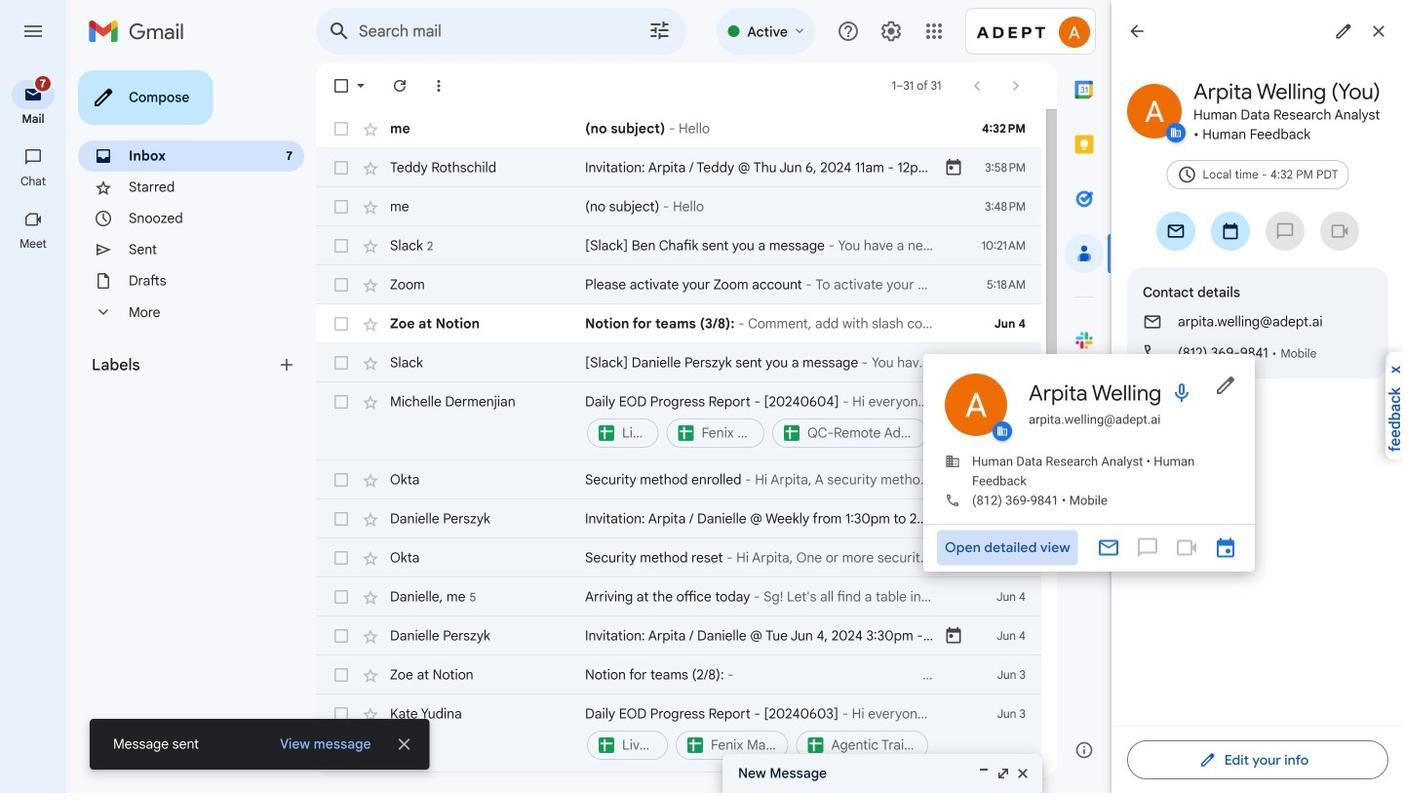 Task type: vqa. For each thing, say whether or not it's contained in the screenshot.
second (no from the bottom of the NO CONVERSATIONS SELECTED main content
no



Task type: locate. For each thing, give the bounding box(es) containing it.
10 row from the top
[[316, 500, 1168, 539]]

minimize image
[[977, 766, 992, 781]]

row
[[316, 109, 1042, 148], [316, 148, 1067, 187], [316, 187, 1042, 226], [316, 226, 1042, 265], [316, 265, 1042, 304], [316, 304, 1042, 343], [316, 343, 1042, 382], [316, 382, 1042, 461], [316, 461, 1042, 500], [316, 500, 1168, 539], [316, 539, 1042, 578], [316, 578, 1042, 617], [316, 617, 1091, 656], [316, 656, 1042, 695], [316, 695, 1042, 773], [316, 773, 1042, 793]]

None checkbox
[[332, 158, 351, 178], [332, 197, 351, 217], [332, 236, 351, 256], [332, 275, 351, 295], [332, 314, 351, 334], [332, 392, 351, 412], [332, 548, 351, 568], [332, 587, 351, 607], [332, 626, 351, 646], [332, 665, 351, 685], [332, 158, 351, 178], [332, 197, 351, 217], [332, 236, 351, 256], [332, 275, 351, 295], [332, 314, 351, 334], [332, 392, 351, 412], [332, 548, 351, 568], [332, 587, 351, 607], [332, 626, 351, 646], [332, 665, 351, 685]]

settings image
[[880, 20, 903, 43]]

search mail image
[[322, 14, 357, 49]]

7 row from the top
[[316, 343, 1042, 382]]

alert
[[31, 45, 1081, 770]]

9 row from the top
[[316, 461, 1042, 500]]

12 row from the top
[[316, 578, 1042, 617]]

gmail image
[[88, 12, 194, 51]]

main menu image
[[21, 20, 45, 43]]

None checkbox
[[332, 76, 351, 96], [332, 119, 351, 139], [332, 353, 351, 373], [332, 470, 351, 490], [332, 509, 351, 529], [332, 704, 351, 724], [332, 76, 351, 96], [332, 119, 351, 139], [332, 353, 351, 373], [332, 470, 351, 490], [332, 509, 351, 529], [332, 704, 351, 724]]

more email options image
[[429, 76, 449, 96]]

2 cell from the top
[[585, 704, 944, 763]]

refresh image
[[390, 76, 410, 96]]

0 vertical spatial cell
[[585, 392, 944, 451]]

tab list
[[1058, 62, 1112, 723]]

4 row from the top
[[316, 226, 1042, 265]]

1 vertical spatial cell
[[585, 704, 944, 763]]

11 row from the top
[[316, 539, 1042, 578]]

heading
[[0, 111, 66, 127], [0, 174, 66, 189], [0, 236, 66, 252], [92, 355, 277, 375]]

6 row from the top
[[316, 304, 1042, 343]]

cell for 2nd row from the bottom
[[585, 704, 944, 763]]

1 cell from the top
[[585, 392, 944, 451]]

8 row from the top
[[316, 382, 1042, 461]]

navigation
[[0, 62, 68, 793]]

advanced search options image
[[640, 11, 679, 50]]

close image
[[1016, 766, 1031, 781]]

cell
[[585, 392, 944, 451], [585, 704, 944, 763]]

information card element
[[924, 354, 1256, 572]]

13 row from the top
[[316, 617, 1091, 656]]



Task type: describe. For each thing, give the bounding box(es) containing it.
2 row from the top
[[316, 148, 1067, 187]]

calendar event image
[[944, 158, 964, 178]]

Search mail text field
[[359, 21, 594, 41]]

14 row from the top
[[316, 656, 1042, 695]]

Search mail search field
[[316, 8, 687, 55]]

16 row from the top
[[316, 773, 1042, 793]]

3 row from the top
[[316, 187, 1042, 226]]

5 row from the top
[[316, 265, 1042, 304]]

15 row from the top
[[316, 695, 1042, 773]]

pop out image
[[996, 766, 1012, 781]]

1 row from the top
[[316, 109, 1042, 148]]

cell for ninth row from the bottom of the page
[[585, 392, 944, 451]]

support image
[[837, 20, 861, 43]]



